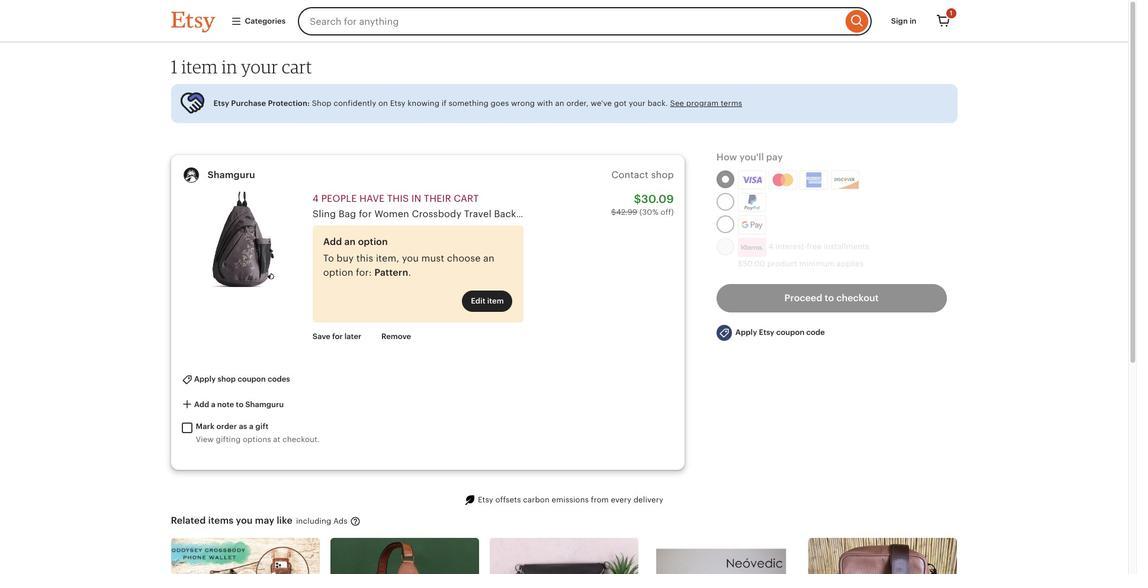 Task type: vqa. For each thing, say whether or not it's contained in the screenshot.
Apply Etsy coupon code's Apply
yes



Task type: locate. For each thing, give the bounding box(es) containing it.
1 horizontal spatial cart
[[454, 193, 479, 204]]

0 vertical spatial in
[[910, 17, 917, 25]]

0 horizontal spatial 4
[[313, 193, 319, 204]]

0 horizontal spatial pattern
[[374, 267, 408, 278]]

you left may
[[236, 515, 253, 526]]

None search field
[[298, 7, 872, 36]]

save
[[313, 332, 330, 341]]

in
[[910, 17, 917, 25], [222, 56, 237, 78], [411, 193, 421, 204]]

google pay image
[[738, 216, 766, 234]]

in inside button
[[910, 17, 917, 25]]

apply inside dropdown button
[[735, 328, 757, 337]]

an
[[555, 99, 564, 108], [344, 236, 356, 248], [483, 253, 495, 264]]

etsy left offsets
[[478, 496, 493, 505]]

4 right pay in 4 installments icon
[[768, 242, 773, 251]]

0 horizontal spatial item
[[182, 56, 218, 78]]

1 horizontal spatial add
[[323, 236, 342, 248]]

0 horizontal spatial option
[[323, 267, 353, 278]]

1 vertical spatial this
[[356, 253, 373, 264]]

coupon for codes
[[238, 375, 266, 384]]

$
[[634, 193, 641, 205], [611, 208, 616, 217]]

etsy offsets carbon emissions from every delivery
[[478, 496, 663, 505]]

proceed to checkout button
[[717, 284, 947, 313]]

0 horizontal spatial $
[[611, 208, 616, 217]]

0 vertical spatial for
[[359, 208, 372, 220]]

0 vertical spatial a
[[211, 400, 215, 409]]

0 horizontal spatial this
[[356, 253, 373, 264]]

0 horizontal spatial backpack
[[494, 208, 538, 220]]

contact
[[612, 169, 649, 181]]

item for edit
[[487, 297, 504, 306]]

in left their
[[411, 193, 421, 204]]

coupon
[[776, 328, 805, 337], [238, 375, 266, 384]]

theft
[[585, 208, 609, 220]]

0 vertical spatial shamguru
[[208, 169, 255, 180]]

an left order,
[[555, 99, 564, 108]]

0 horizontal spatial coupon
[[238, 375, 266, 384]]

1 vertical spatial an
[[344, 236, 356, 248]]

save for later
[[313, 332, 361, 341]]

shop
[[651, 169, 674, 181], [218, 375, 236, 384]]

pay in 4 installments image
[[738, 238, 766, 257]]

1 horizontal spatial your
[[629, 99, 646, 108]]

sling bag for women crossbody travel backpack with anti theft pocket | one strap tablet backpack floral pattern chest bag with bottle holder image
[[182, 192, 302, 287]]

0 vertical spatial add
[[323, 236, 342, 248]]

options
[[243, 435, 271, 444]]

0 horizontal spatial add
[[194, 400, 209, 409]]

0 vertical spatial you
[[402, 253, 419, 264]]

coupon inside dropdown button
[[776, 328, 805, 337]]

offsets
[[495, 496, 521, 505]]

1 vertical spatial option
[[323, 267, 353, 278]]

backpack up pay in 4 installments icon
[[731, 208, 775, 220]]

1 vertical spatial coupon
[[238, 375, 266, 384]]

shamguru right shamguru image at the left top of page
[[208, 169, 255, 180]]

apply inside dropdown button
[[194, 375, 216, 384]]

pattern right the floral
[[806, 208, 839, 220]]

etsy
[[214, 99, 229, 108], [390, 99, 406, 108], [759, 328, 774, 337], [478, 496, 493, 505]]

1 horizontal spatial to
[[825, 293, 834, 304]]

coupon for code
[[776, 328, 805, 337]]

an right choose
[[483, 253, 495, 264]]

2 bag from the left
[[871, 208, 889, 220]]

1 horizontal spatial an
[[483, 253, 495, 264]]

checkout.
[[283, 435, 320, 444]]

1 horizontal spatial backpack
[[731, 208, 775, 220]]

you inside to buy this item, you must choose an option for:
[[402, 253, 419, 264]]

in right sign
[[910, 17, 917, 25]]

shop inside dropdown button
[[218, 375, 236, 384]]

4
[[313, 193, 319, 204], [768, 242, 773, 251]]

add an option
[[323, 236, 388, 248]]

1 vertical spatial cart
[[454, 193, 479, 204]]

1 horizontal spatial this
[[387, 193, 409, 204]]

gifting
[[216, 435, 241, 444]]

1 horizontal spatial apply
[[735, 328, 757, 337]]

0 horizontal spatial your
[[241, 56, 278, 78]]

1 vertical spatial to
[[236, 400, 244, 409]]

bag right chest on the top right of the page
[[871, 208, 889, 220]]

0 horizontal spatial a
[[211, 400, 215, 409]]

option inside to buy this item, you must choose an option for:
[[323, 267, 353, 278]]

1 horizontal spatial shop
[[651, 169, 674, 181]]

banner containing categories
[[150, 0, 979, 43]]

this up women
[[387, 193, 409, 204]]

etsy right 'on'
[[390, 99, 406, 108]]

your
[[241, 56, 278, 78], [629, 99, 646, 108]]

item inside button
[[487, 297, 504, 306]]

an up buy
[[344, 236, 356, 248]]

etsy left code
[[759, 328, 774, 337]]

option
[[358, 236, 388, 248], [323, 267, 353, 278]]

2 vertical spatial an
[[483, 253, 495, 264]]

code
[[806, 328, 825, 337]]

$ up sling bag for women crossbody travel backpack with anti theft pocket | one strap tablet backpack floral pattern chest bag with bottle holder link
[[634, 193, 641, 205]]

1 vertical spatial 1
[[171, 56, 178, 78]]

0 vertical spatial apply
[[735, 328, 757, 337]]

must
[[421, 253, 444, 264]]

1 horizontal spatial pattern
[[806, 208, 839, 220]]

0 vertical spatial to
[[825, 293, 834, 304]]

from
[[591, 496, 609, 505]]

paypal image
[[740, 195, 765, 210]]

to
[[323, 253, 334, 264]]

note
[[217, 400, 234, 409]]

item for 1
[[182, 56, 218, 78]]

coupon inside dropdown button
[[238, 375, 266, 384]]

$ right theft
[[611, 208, 616, 217]]

genuine leather small sling bag fanny pack multifunction travel pouch hiking crossbody bag multiple pockets purse cycling personalization image
[[330, 539, 479, 574]]

1 horizontal spatial 4
[[768, 242, 773, 251]]

0 vertical spatial coupon
[[776, 328, 805, 337]]

1 for 1 item in your cart
[[171, 56, 178, 78]]

on
[[378, 99, 388, 108]]

order,
[[566, 99, 589, 108]]

every
[[611, 496, 631, 505]]

coupon left the codes
[[238, 375, 266, 384]]

1 horizontal spatial you
[[402, 253, 419, 264]]

|
[[645, 208, 648, 220]]

coupon left code
[[776, 328, 805, 337]]

1 vertical spatial add
[[194, 400, 209, 409]]

add
[[323, 236, 342, 248], [194, 400, 209, 409]]

0 horizontal spatial you
[[236, 515, 253, 526]]

backpack
[[494, 208, 538, 220], [731, 208, 775, 220]]

1 vertical spatial a
[[249, 423, 254, 431]]

to right note on the left of the page
[[236, 400, 244, 409]]

buy
[[337, 253, 354, 264]]

1 horizontal spatial 1
[[950, 9, 953, 17]]

for:
[[356, 267, 372, 278]]

0 vertical spatial option
[[358, 236, 388, 248]]

1 horizontal spatial item
[[487, 297, 504, 306]]

to inside button
[[825, 293, 834, 304]]

1 horizontal spatial coupon
[[776, 328, 805, 337]]

we've
[[591, 99, 612, 108]]

terms
[[721, 99, 742, 108]]

add up mark
[[194, 400, 209, 409]]

banner
[[150, 0, 979, 43]]

4 inside 4 people have this in their cart sling bag for women crossbody travel backpack with anti theft pocket | one strap tablet backpack floral pattern chest bag with bottle holder
[[313, 193, 319, 204]]

1 horizontal spatial $
[[634, 193, 641, 205]]

4 up sling
[[313, 193, 319, 204]]

1 vertical spatial shop
[[218, 375, 236, 384]]

this up for:
[[356, 253, 373, 264]]

to right the proceed
[[825, 293, 834, 304]]

at
[[273, 435, 280, 444]]

1
[[950, 9, 953, 17], [171, 56, 178, 78]]

with right wrong
[[537, 99, 553, 108]]

cart up protection:
[[282, 56, 312, 78]]

1 vertical spatial shamguru
[[245, 400, 284, 409]]

your right got
[[629, 99, 646, 108]]

backpack right the travel
[[494, 208, 538, 220]]

1 horizontal spatial bag
[[871, 208, 889, 220]]

0 horizontal spatial 1
[[171, 56, 178, 78]]

0 horizontal spatial cart
[[282, 56, 312, 78]]

a inside dropdown button
[[211, 400, 215, 409]]

1 vertical spatial item
[[487, 297, 504, 306]]

0 vertical spatial pattern
[[806, 208, 839, 220]]

you up .
[[402, 253, 419, 264]]

1 vertical spatial 4
[[768, 242, 773, 251]]

items
[[208, 515, 234, 526]]

2 horizontal spatial an
[[555, 99, 564, 108]]

a left note on the left of the page
[[211, 400, 215, 409]]

discover image
[[831, 173, 859, 189]]

pattern down item,
[[374, 267, 408, 278]]

0 vertical spatial item
[[182, 56, 218, 78]]

shamguru image
[[182, 166, 200, 185]]

0 horizontal spatial shop
[[218, 375, 236, 384]]

1 vertical spatial for
[[332, 332, 343, 341]]

pattern inside 4 people have this in their cart sling bag for women crossbody travel backpack with anti theft pocket | one strap tablet backpack floral pattern chest bag with bottle holder
[[806, 208, 839, 220]]

2 vertical spatial in
[[411, 193, 421, 204]]

program
[[686, 99, 719, 108]]

interest-
[[775, 242, 807, 251]]

floral
[[778, 208, 803, 220]]

1 horizontal spatial for
[[359, 208, 372, 220]]

30.09
[[641, 193, 674, 205]]

bottle
[[914, 208, 941, 220]]

chest
[[842, 208, 869, 220]]

shop for apply
[[218, 375, 236, 384]]

proceed
[[785, 293, 822, 304]]

1 vertical spatial in
[[222, 56, 237, 78]]

0 horizontal spatial to
[[236, 400, 244, 409]]

1 horizontal spatial in
[[411, 193, 421, 204]]

option up item,
[[358, 236, 388, 248]]

0 horizontal spatial for
[[332, 332, 343, 341]]

checkout
[[836, 293, 879, 304]]

0 horizontal spatial bag
[[339, 208, 356, 220]]

back.
[[648, 99, 668, 108]]

bag
[[339, 208, 356, 220], [871, 208, 889, 220]]

mastercard image
[[771, 172, 795, 188]]

shop up 30.09 on the right top of the page
[[651, 169, 674, 181]]

for left later
[[332, 332, 343, 341]]

0 vertical spatial shop
[[651, 169, 674, 181]]

add up to
[[323, 236, 342, 248]]

american express image
[[802, 172, 826, 188]]

1 horizontal spatial a
[[249, 423, 254, 431]]

for
[[359, 208, 372, 220], [332, 332, 343, 341]]

shop up note on the left of the page
[[218, 375, 236, 384]]

for down have
[[359, 208, 372, 220]]

goes
[[491, 99, 509, 108]]

one
[[650, 208, 670, 220]]

0 horizontal spatial apply
[[194, 375, 216, 384]]

add inside dropdown button
[[194, 400, 209, 409]]

0 vertical spatial this
[[387, 193, 409, 204]]

edit item
[[471, 297, 504, 306]]

$50.00 product minimum applies
[[738, 259, 864, 268]]

shamguru up gift in the bottom left of the page
[[245, 400, 284, 409]]

1 vertical spatial your
[[629, 99, 646, 108]]

your up purchase
[[241, 56, 278, 78]]

add a note to shamguru
[[192, 400, 284, 409]]

off)
[[661, 208, 674, 217]]

product
[[767, 259, 797, 268]]

bag down "people"
[[339, 208, 356, 220]]

including
[[296, 517, 331, 526]]

a right "as"
[[249, 423, 254, 431]]

to buy this item, you must choose an option for:
[[323, 253, 495, 278]]

cart up the travel
[[454, 193, 479, 204]]

see program terms link
[[670, 99, 742, 108]]

0 vertical spatial an
[[555, 99, 564, 108]]

apply for apply shop coupon codes
[[194, 375, 216, 384]]

apply etsy coupon code button
[[708, 320, 834, 346]]

option down buy
[[323, 267, 353, 278]]

pattern
[[806, 208, 839, 220], [374, 267, 408, 278]]

in up purchase
[[222, 56, 237, 78]]

emissions
[[552, 496, 589, 505]]

mark order as a gift view gifting options at checkout.
[[196, 423, 320, 444]]

0 vertical spatial 4
[[313, 193, 319, 204]]

to
[[825, 293, 834, 304], [236, 400, 244, 409]]

2 horizontal spatial in
[[910, 17, 917, 25]]

a inside mark order as a gift view gifting options at checkout.
[[249, 423, 254, 431]]

1 vertical spatial apply
[[194, 375, 216, 384]]

carbon
[[523, 496, 550, 505]]

0 vertical spatial cart
[[282, 56, 312, 78]]

0 vertical spatial 1
[[950, 9, 953, 17]]



Task type: describe. For each thing, give the bounding box(es) containing it.
shamguru link
[[208, 169, 255, 180]]

1 horizontal spatial option
[[358, 236, 388, 248]]

pocket
[[611, 208, 643, 220]]

1 link
[[929, 7, 957, 36]]

apply etsy coupon code
[[735, 328, 825, 337]]

shop for contact
[[651, 169, 674, 181]]

if
[[442, 99, 447, 108]]

0 vertical spatial $
[[634, 193, 641, 205]]

installments
[[824, 242, 869, 251]]

4 people have this in their cart sling bag for women crossbody travel backpack with anti theft pocket | one strap tablet backpack floral pattern chest bag with bottle holder
[[313, 193, 975, 220]]

sign in button
[[882, 11, 925, 32]]

how you'll pay
[[717, 151, 783, 163]]

0 horizontal spatial an
[[344, 236, 356, 248]]

Search for anything text field
[[298, 7, 843, 36]]

visa image
[[742, 175, 762, 185]]

1 vertical spatial you
[[236, 515, 253, 526]]

sign
[[891, 17, 908, 25]]

1 backpack from the left
[[494, 208, 538, 220]]

remove button
[[373, 326, 420, 348]]

view
[[196, 435, 214, 444]]

their
[[424, 193, 451, 204]]

edit
[[471, 297, 485, 306]]

4 interest-free installments
[[766, 242, 869, 251]]

protection:
[[268, 99, 310, 108]]

shamguru inside dropdown button
[[245, 400, 284, 409]]

for inside button
[[332, 332, 343, 341]]

contact shop button
[[612, 169, 674, 181]]

something
[[449, 99, 489, 108]]

etsy left purchase
[[214, 99, 229, 108]]

contact shop
[[612, 169, 674, 181]]

edit item button
[[462, 291, 513, 312]]

people
[[321, 193, 357, 204]]

this inside 4 people have this in their cart sling bag for women crossbody travel backpack with anti theft pocket | one strap tablet backpack floral pattern chest bag with bottle holder
[[387, 193, 409, 204]]

2 backpack from the left
[[731, 208, 775, 220]]

may
[[255, 515, 274, 526]]

travel
[[464, 208, 492, 220]]

sign in
[[891, 17, 917, 25]]

4 for 4 people have this in their cart sling bag for women crossbody travel backpack with anti theft pocket | one strap tablet backpack floral pattern chest bag with bottle holder
[[313, 193, 319, 204]]

ads
[[333, 517, 348, 526]]

add a note to shamguru button
[[173, 394, 293, 416]]

crossbody
[[412, 208, 462, 220]]

1 bag from the left
[[339, 208, 356, 220]]

strap
[[672, 208, 697, 220]]

sling bag for women crossbody travel backpack with anti theft pocket | one strap tablet backpack floral pattern chest bag with bottle holder link
[[313, 208, 975, 220]]

0 vertical spatial your
[[241, 56, 278, 78]]

codes
[[268, 375, 290, 384]]

categories
[[245, 17, 286, 25]]

apply shop coupon codes
[[192, 375, 290, 384]]

free
[[807, 242, 822, 251]]

in inside 4 people have this in their cart sling bag for women crossbody travel backpack with anti theft pocket | one strap tablet backpack floral pattern chest bag with bottle holder
[[411, 193, 421, 204]]

knowing
[[408, 99, 440, 108]]

this inside to buy this item, you must choose an option for:
[[356, 253, 373, 264]]

apply shop coupon codes button
[[173, 369, 299, 391]]

1 item in your cart
[[171, 56, 312, 78]]

apply for apply etsy coupon code
[[735, 328, 757, 337]]

gift
[[255, 423, 269, 431]]

1 vertical spatial pattern
[[374, 267, 408, 278]]

1 vertical spatial $
[[611, 208, 616, 217]]

pay
[[766, 151, 783, 163]]

.
[[408, 267, 411, 278]]

related items you may like including ads
[[171, 515, 350, 526]]

an inside to buy this item, you must choose an option for:
[[483, 253, 495, 264]]

pattern .
[[374, 267, 411, 278]]

(30%
[[639, 208, 659, 217]]

add for add an option
[[323, 236, 342, 248]]

holder
[[944, 208, 975, 220]]

for inside 4 people have this in their cart sling bag for women crossbody travel backpack with anti theft pocket | one strap tablet backpack floral pattern chest bag with bottle holder
[[359, 208, 372, 220]]

4 for 4 interest-free installments
[[768, 242, 773, 251]]

see
[[670, 99, 684, 108]]

choose
[[447, 253, 481, 264]]

save for later button
[[304, 326, 370, 348]]

with left anti
[[541, 208, 561, 220]]

etsy purchase protection: shop confidently on etsy knowing if something goes wrong with an order, we've got your back. see program terms
[[214, 99, 742, 108]]

purchase
[[231, 99, 266, 108]]

with left the bottle
[[892, 208, 911, 220]]

phone crossbody bag | universal wallet for screen size 6.5" phones | leather wallet with large size phone pocket image
[[171, 539, 320, 574]]

like
[[277, 515, 293, 526]]

got
[[614, 99, 627, 108]]

as
[[239, 423, 247, 431]]

applies
[[837, 259, 864, 268]]

minimum
[[799, 259, 835, 268]]

later
[[345, 332, 361, 341]]

leather crossbody bag for men, leather shoulder bag , gift for him , men's purse with multiple pockets image
[[809, 539, 957, 574]]

42.99
[[616, 208, 637, 217]]

$50.00
[[738, 259, 765, 268]]

sling
[[313, 208, 336, 220]]

wrong
[[511, 99, 535, 108]]

remove
[[381, 332, 411, 341]]

add for add a note to shamguru
[[194, 400, 209, 409]]

crossbody bag, bags across chest, black fanny pack women, black designer crossbody bag, black genuine leather crossbody bag, leather handbag image
[[490, 539, 638, 574]]

rfid anti-theft shield girls women cell phone pouch sling  crossbody bag purse wallet shoulder strap fancy gifts for her  trendy boutique image
[[649, 539, 798, 574]]

how
[[717, 151, 737, 163]]

cart inside 4 people have this in their cart sling bag for women crossbody travel backpack with anti theft pocket | one strap tablet backpack floral pattern chest bag with bottle holder
[[454, 193, 479, 204]]

item,
[[376, 253, 399, 264]]

mark
[[196, 423, 214, 431]]

tablet
[[700, 208, 728, 220]]

confidently
[[334, 99, 376, 108]]

1 for 1
[[950, 9, 953, 17]]

0 horizontal spatial in
[[222, 56, 237, 78]]

etsy inside dropdown button
[[759, 328, 774, 337]]

related
[[171, 515, 206, 526]]

anti
[[563, 208, 582, 220]]

proceed to checkout
[[785, 293, 879, 304]]

have
[[360, 193, 385, 204]]

to inside dropdown button
[[236, 400, 244, 409]]



